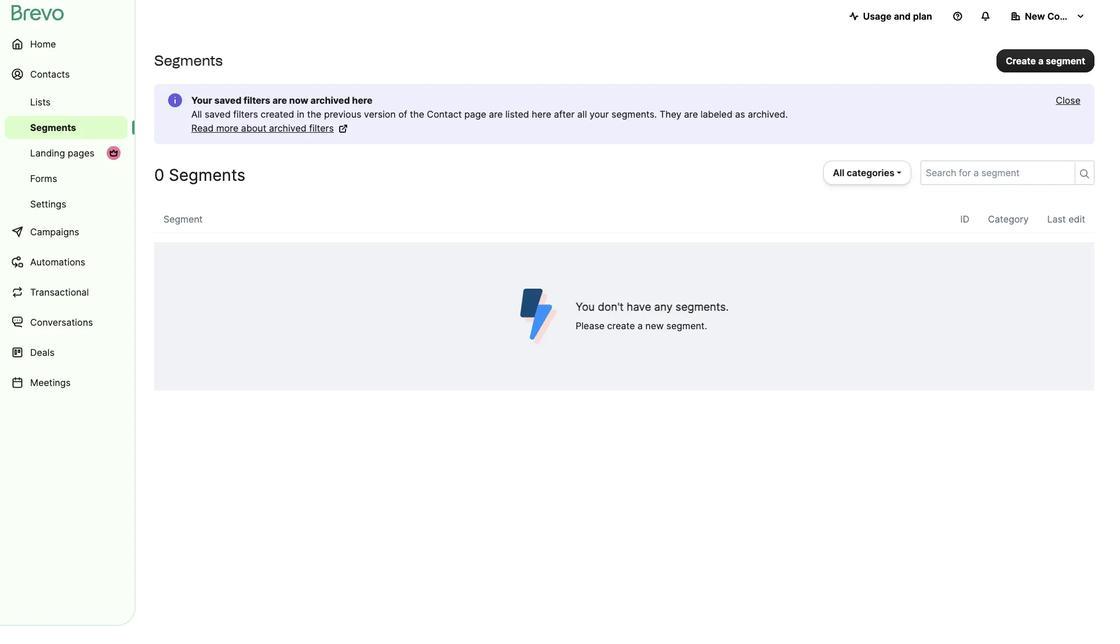 Task type: vqa. For each thing, say whether or not it's contained in the screenshot.
left archived
yes



Task type: locate. For each thing, give the bounding box(es) containing it.
edit
[[1069, 213, 1086, 225]]

0 vertical spatial segments
[[154, 52, 223, 69]]

contacts
[[30, 68, 70, 80]]

segments.
[[612, 108, 657, 120], [676, 300, 729, 314]]

are
[[273, 95, 287, 106], [489, 108, 503, 120], [684, 108, 698, 120]]

new
[[646, 320, 664, 332]]

now
[[289, 95, 309, 106]]

1 horizontal spatial a
[[1039, 55, 1044, 66]]

all inside button
[[833, 167, 845, 179]]

any
[[655, 300, 673, 314]]

0 horizontal spatial segments.
[[612, 108, 657, 120]]

1 horizontal spatial segments.
[[676, 300, 729, 314]]

archived
[[311, 95, 350, 106], [269, 122, 307, 134]]

here up version
[[352, 95, 373, 106]]

all down your
[[191, 108, 202, 120]]

create
[[1006, 55, 1037, 66]]

read
[[191, 122, 214, 134]]

categories
[[847, 167, 895, 179]]

usage and plan button
[[840, 5, 942, 28]]

they
[[660, 108, 682, 120]]

a
[[1039, 55, 1044, 66], [638, 320, 643, 332]]

meetings link
[[5, 369, 128, 397]]

filters
[[244, 95, 271, 106], [233, 108, 258, 120], [309, 122, 334, 134]]

archived down created
[[269, 122, 307, 134]]

the right in
[[307, 108, 322, 120]]

new
[[1026, 10, 1046, 22]]

segments. right your
[[612, 108, 657, 120]]

are right page
[[489, 108, 503, 120]]

1 horizontal spatial archived
[[311, 95, 350, 106]]

alert
[[154, 84, 1095, 144]]

listed
[[506, 108, 529, 120]]

here
[[352, 95, 373, 106], [532, 108, 552, 120]]

0 vertical spatial segments.
[[612, 108, 657, 120]]

deals link
[[5, 339, 128, 367]]

all inside the your saved filters are now archived here all saved filters created in the previous version of the contact page are listed here after all your segments. they are labeled as archived.
[[191, 108, 202, 120]]

home link
[[5, 30, 128, 58]]

are right they
[[684, 108, 698, 120]]

last
[[1048, 213, 1067, 225]]

id
[[961, 213, 970, 225]]

the right of
[[410, 108, 425, 120]]

segments down read
[[169, 165, 246, 185]]

you don't have any segments.
[[576, 300, 729, 314]]

2 the from the left
[[410, 108, 425, 120]]

about
[[241, 122, 267, 134]]

0 vertical spatial archived
[[311, 95, 350, 106]]

landing pages link
[[5, 142, 128, 165]]

previous
[[324, 108, 362, 120]]

the
[[307, 108, 322, 120], [410, 108, 425, 120]]

please
[[576, 320, 605, 332]]

search button
[[1075, 162, 1095, 184]]

all left categories
[[833, 167, 845, 179]]

settings link
[[5, 193, 128, 216]]

create
[[608, 320, 635, 332]]

1 vertical spatial here
[[532, 108, 552, 120]]

1 horizontal spatial all
[[833, 167, 845, 179]]

1 horizontal spatial here
[[532, 108, 552, 120]]

after
[[554, 108, 575, 120]]

0 horizontal spatial a
[[638, 320, 643, 332]]

here left after
[[532, 108, 552, 120]]

all categories button
[[824, 161, 912, 185]]

pages
[[68, 147, 95, 159]]

forms link
[[5, 167, 128, 190]]

segments up landing
[[30, 122, 76, 133]]

0 horizontal spatial are
[[273, 95, 287, 106]]

1 vertical spatial segments.
[[676, 300, 729, 314]]

saved up more
[[205, 108, 231, 120]]

all categories
[[833, 167, 895, 179]]

filters down previous
[[309, 122, 334, 134]]

in
[[297, 108, 305, 120]]

0 horizontal spatial all
[[191, 108, 202, 120]]

lists
[[30, 96, 51, 108]]

1 horizontal spatial the
[[410, 108, 425, 120]]

1 vertical spatial archived
[[269, 122, 307, 134]]

all
[[578, 108, 587, 120]]

1 vertical spatial all
[[833, 167, 845, 179]]

saved
[[215, 95, 242, 106], [205, 108, 231, 120]]

1 vertical spatial a
[[638, 320, 643, 332]]

are up created
[[273, 95, 287, 106]]

read more about archived filters link
[[191, 121, 348, 135]]

filters up about on the left top of the page
[[233, 108, 258, 120]]

read more about archived filters
[[191, 122, 334, 134]]

all
[[191, 108, 202, 120], [833, 167, 845, 179]]

0 vertical spatial all
[[191, 108, 202, 120]]

a inside the create a segment button
[[1039, 55, 1044, 66]]

1 horizontal spatial are
[[489, 108, 503, 120]]

segments up your
[[154, 52, 223, 69]]

last edit
[[1048, 213, 1086, 225]]

created
[[261, 108, 294, 120]]

0 vertical spatial here
[[352, 95, 373, 106]]

a left new at bottom right
[[638, 320, 643, 332]]

don't
[[598, 300, 624, 314]]

close
[[1057, 95, 1081, 106]]

transactional link
[[5, 278, 128, 306]]

segments. up segment.
[[676, 300, 729, 314]]

saved right your
[[215, 95, 242, 106]]

segments
[[154, 52, 223, 69], [30, 122, 76, 133], [169, 165, 246, 185]]

0 vertical spatial a
[[1039, 55, 1044, 66]]

0 horizontal spatial the
[[307, 108, 322, 120]]

settings
[[30, 198, 66, 210]]

of
[[399, 108, 408, 120]]

filters up created
[[244, 95, 271, 106]]

search image
[[1081, 169, 1090, 179]]

home
[[30, 38, 56, 50]]

a right create
[[1039, 55, 1044, 66]]

archived inside the your saved filters are now archived here all saved filters created in the previous version of the contact page are listed here after all your segments. they are labeled as archived.
[[311, 95, 350, 106]]

2 vertical spatial filters
[[309, 122, 334, 134]]

archived up previous
[[311, 95, 350, 106]]



Task type: describe. For each thing, give the bounding box(es) containing it.
have
[[627, 300, 652, 314]]

and
[[894, 10, 911, 22]]

2 horizontal spatial are
[[684, 108, 698, 120]]

segments. inside the your saved filters are now archived here all saved filters created in the previous version of the contact page are listed here after all your segments. they are labeled as archived.
[[612, 108, 657, 120]]

segment
[[164, 213, 203, 225]]

usage
[[864, 10, 892, 22]]

Search for a segment search field
[[922, 161, 1071, 184]]

your
[[590, 108, 609, 120]]

conversations
[[30, 317, 93, 328]]

segment.
[[667, 320, 708, 332]]

landing pages
[[30, 147, 95, 159]]

new company
[[1026, 10, 1091, 22]]

contact
[[427, 108, 462, 120]]

plan
[[914, 10, 933, 22]]

left___rvooi image
[[109, 149, 118, 158]]

1 vertical spatial segments
[[30, 122, 76, 133]]

1 the from the left
[[307, 108, 322, 120]]

0 horizontal spatial archived
[[269, 122, 307, 134]]

0 vertical spatial filters
[[244, 95, 271, 106]]

page
[[465, 108, 487, 120]]

0
[[154, 165, 164, 185]]

usage and plan
[[864, 10, 933, 22]]

campaigns link
[[5, 218, 128, 246]]

labeled
[[701, 108, 733, 120]]

you
[[576, 300, 595, 314]]

segment
[[1046, 55, 1086, 66]]

create a segment
[[1006, 55, 1086, 66]]

2 vertical spatial segments
[[169, 165, 246, 185]]

company
[[1048, 10, 1091, 22]]

lists link
[[5, 90, 128, 114]]

more
[[216, 122, 239, 134]]

contacts link
[[5, 60, 128, 88]]

automations
[[30, 256, 85, 268]]

your saved filters are now archived here all saved filters created in the previous version of the contact page are listed here after all your segments. they are labeled as archived.
[[191, 95, 788, 120]]

please create a new segment.
[[576, 320, 708, 332]]

meetings
[[30, 377, 71, 389]]

conversations link
[[5, 309, 128, 336]]

automations link
[[5, 248, 128, 276]]

0 horizontal spatial here
[[352, 95, 373, 106]]

landing
[[30, 147, 65, 159]]

segments link
[[5, 116, 128, 139]]

archived.
[[748, 108, 788, 120]]

transactional
[[30, 287, 89, 298]]

1 vertical spatial saved
[[205, 108, 231, 120]]

category
[[989, 213, 1029, 225]]

version
[[364, 108, 396, 120]]

your
[[191, 95, 212, 106]]

1 vertical spatial filters
[[233, 108, 258, 120]]

new company button
[[1002, 5, 1095, 28]]

0 vertical spatial saved
[[215, 95, 242, 106]]

campaigns
[[30, 226, 79, 238]]

alert containing your saved filters are now archived here
[[154, 84, 1095, 144]]

0 segments
[[154, 165, 246, 185]]

forms
[[30, 173, 57, 184]]

create a segment button
[[997, 49, 1095, 72]]

as
[[736, 108, 746, 120]]

close link
[[1057, 93, 1081, 107]]

deals
[[30, 347, 55, 358]]



